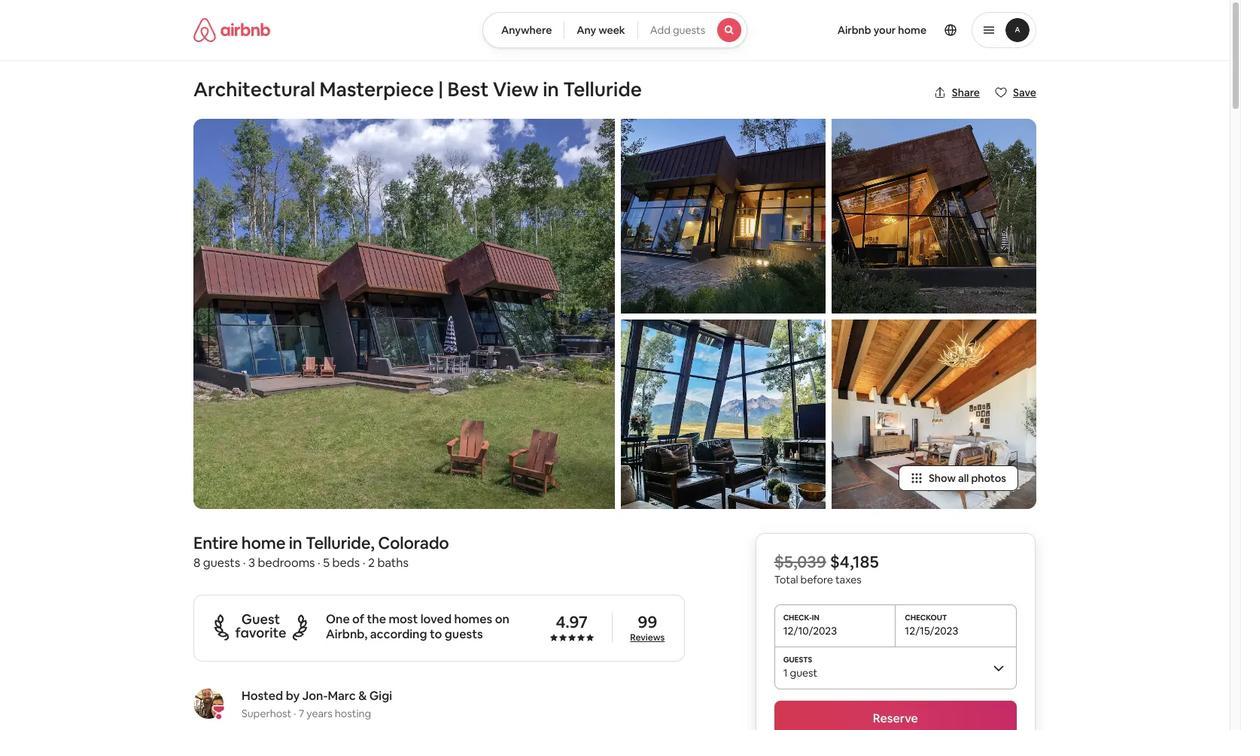 Task type: describe. For each thing, give the bounding box(es) containing it.
architectural masterpiece | best view in telluride image 5 image
[[832, 320, 1036, 509]]

99 reviews
[[630, 612, 665, 644]]

airbnb your home
[[837, 23, 927, 37]]

hosted
[[242, 688, 283, 704]]

guest favorite
[[235, 611, 286, 642]]

home inside airbnb your home link
[[898, 23, 927, 37]]

· left 3
[[243, 555, 246, 571]]

airbnb
[[837, 23, 871, 37]]

guests inside one of the most loved homes on airbnb, according to guests
[[445, 627, 483, 642]]

7
[[299, 707, 304, 721]]

5
[[323, 555, 330, 571]]

guests inside "entire home in telluride, colorado 8 guests · 3 bedrooms · 5 beds · 2 baths"
[[203, 555, 240, 571]]

architectural masterpiece | best view in telluride image 2 image
[[621, 119, 826, 314]]

your
[[874, 23, 896, 37]]

reserve
[[873, 711, 918, 727]]

of
[[352, 612, 364, 627]]

reserve button
[[774, 701, 1017, 731]]

3
[[248, 555, 255, 571]]

guest
[[790, 667, 818, 680]]

· left 2
[[363, 555, 365, 571]]

1 horizontal spatial in
[[543, 77, 559, 102]]

colorado
[[378, 533, 449, 554]]

gigi
[[369, 688, 392, 704]]

hosted by jon-marc & gigi superhost · 7 years hosting
[[242, 688, 392, 721]]

best
[[448, 77, 489, 102]]

by
[[286, 688, 300, 704]]

masterpiece
[[320, 77, 434, 102]]

1 guest
[[783, 667, 818, 680]]

add guests
[[650, 23, 705, 37]]

favorite
[[235, 625, 286, 642]]

breath taking mountain view from living room sofa image
[[621, 320, 826, 509]]

any week
[[577, 23, 625, 37]]

photos
[[971, 472, 1006, 485]]

share
[[952, 86, 980, 99]]

8
[[193, 555, 200, 571]]

anywhere button
[[482, 12, 565, 48]]

taxes
[[835, 573, 862, 587]]

any week button
[[564, 12, 638, 48]]

view
[[493, 77, 539, 102]]

baths
[[377, 555, 409, 571]]

to
[[430, 627, 442, 642]]

1
[[783, 667, 788, 680]]

save
[[1013, 86, 1036, 99]]

marc
[[328, 688, 356, 704]]

all
[[958, 472, 969, 485]]

telluride
[[563, 77, 642, 102]]

airbnb your home link
[[828, 14, 936, 46]]

home inside "entire home in telluride, colorado 8 guests · 3 bedrooms · 5 beds · 2 baths"
[[241, 533, 285, 554]]

2
[[368, 555, 375, 571]]

share button
[[928, 80, 986, 105]]



Task type: vqa. For each thing, say whether or not it's contained in the screenshot.
Sugar Grove, North Carolina's Ski
no



Task type: locate. For each thing, give the bounding box(es) containing it.
jon-
[[302, 688, 328, 704]]

0 horizontal spatial home
[[241, 533, 285, 554]]

2 horizontal spatial guests
[[673, 23, 705, 37]]

· inside hosted by jon-marc & gigi superhost · 7 years hosting
[[294, 707, 296, 721]]

99
[[638, 612, 657, 633]]

total
[[774, 573, 798, 587]]

according
[[370, 627, 427, 642]]

guests inside button
[[673, 23, 705, 37]]

add
[[650, 23, 671, 37]]

$4,185
[[830, 551, 879, 572]]

1 guest button
[[774, 647, 1017, 689]]

in
[[543, 77, 559, 102], [289, 533, 302, 554]]

show all photos
[[929, 472, 1006, 485]]

years
[[307, 707, 332, 721]]

guests
[[673, 23, 705, 37], [203, 555, 240, 571], [445, 627, 483, 642]]

show
[[929, 472, 956, 485]]

before
[[800, 573, 833, 587]]

superhost
[[242, 707, 291, 721]]

one of the most loved homes on airbnb, according to guests
[[326, 612, 509, 642]]

in up bedrooms
[[289, 533, 302, 554]]

12/10/2023
[[783, 624, 837, 638]]

week
[[598, 23, 625, 37]]

entire
[[193, 533, 238, 554]]

in right view
[[543, 77, 559, 102]]

1 vertical spatial in
[[289, 533, 302, 554]]

one
[[326, 612, 350, 627]]

on
[[495, 612, 509, 627]]

guests down entire
[[203, 555, 240, 571]]

· left the 7
[[294, 707, 296, 721]]

hosting
[[335, 707, 371, 721]]

1 vertical spatial home
[[241, 533, 285, 554]]

·
[[243, 555, 246, 571], [318, 555, 320, 571], [363, 555, 365, 571], [294, 707, 296, 721]]

1 vertical spatial guests
[[203, 555, 240, 571]]

guests right to on the bottom left of the page
[[445, 627, 483, 642]]

add guests button
[[637, 12, 747, 48]]

loved
[[420, 612, 452, 627]]

in inside "entire home in telluride, colorado 8 guests · 3 bedrooms · 5 beds · 2 baths"
[[289, 533, 302, 554]]

entire home in telluride, colorado 8 guests · 3 bedrooms · 5 beds · 2 baths
[[193, 533, 449, 571]]

0 horizontal spatial in
[[289, 533, 302, 554]]

4.97
[[556, 612, 588, 633]]

$5,039
[[774, 551, 826, 572]]

architectural masterpiece | best view in telluride
[[193, 77, 642, 102]]

show all photos button
[[899, 466, 1018, 491]]

home right your
[[898, 23, 927, 37]]

homes
[[454, 612, 492, 627]]

· left 5
[[318, 555, 320, 571]]

home
[[898, 23, 927, 37], [241, 533, 285, 554]]

telluride,
[[306, 533, 375, 554]]

reviews
[[630, 632, 665, 644]]

save button
[[989, 80, 1042, 105]]

host profile picture image
[[193, 689, 224, 719]]

0 vertical spatial guests
[[673, 23, 705, 37]]

0 vertical spatial in
[[543, 77, 559, 102]]

the
[[367, 612, 386, 627]]

&
[[358, 688, 367, 704]]

architectural masterpiece | best view in telluride image 1 image
[[193, 119, 615, 509]]

2 vertical spatial guests
[[445, 627, 483, 642]]

|
[[438, 77, 443, 102]]

none search field containing anywhere
[[482, 12, 747, 48]]

beds
[[332, 555, 360, 571]]

0 horizontal spatial guests
[[203, 555, 240, 571]]

1 horizontal spatial home
[[898, 23, 927, 37]]

profile element
[[766, 0, 1036, 60]]

None search field
[[482, 12, 747, 48]]

bedrooms
[[258, 555, 315, 571]]

most
[[389, 612, 418, 627]]

0 vertical spatial home
[[898, 23, 927, 37]]

1 horizontal spatial guests
[[445, 627, 483, 642]]

12/15/2023
[[905, 624, 958, 638]]

$5,039 $4,185 total before taxes
[[774, 551, 879, 587]]

architectural masterpiece | best view in telluride image 4 image
[[832, 119, 1036, 314]]

any
[[577, 23, 596, 37]]

guests right add
[[673, 23, 705, 37]]

guest
[[241, 611, 280, 629]]

architectural
[[193, 77, 315, 102]]

airbnb,
[[326, 627, 368, 642]]

anywhere
[[501, 23, 552, 37]]

home up 3
[[241, 533, 285, 554]]



